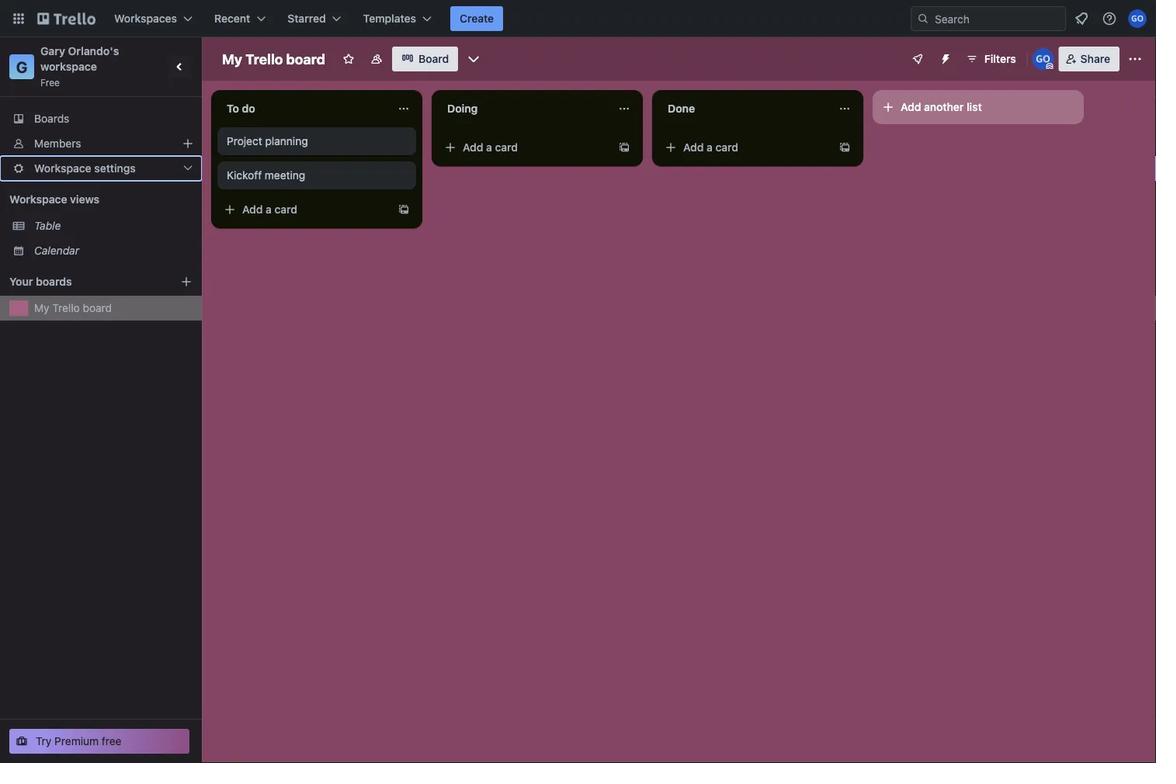 Task type: vqa. For each thing, say whether or not it's contained in the screenshot.
the top Trello
yes



Task type: describe. For each thing, give the bounding box(es) containing it.
another
[[924, 101, 964, 113]]

create from template… image for to do
[[398, 203, 410, 216]]

a for to do
[[266, 203, 272, 216]]

recent button
[[205, 6, 275, 31]]

power ups image
[[911, 53, 924, 65]]

try premium free button
[[9, 729, 189, 754]]

try premium free
[[36, 735, 122, 748]]

templates
[[363, 12, 416, 25]]

add board image
[[180, 276, 193, 288]]

your boards
[[9, 275, 72, 288]]

primary element
[[0, 0, 1156, 37]]

1 vertical spatial my
[[34, 302, 49, 314]]

0 notifications image
[[1072, 9, 1091, 28]]

boards
[[36, 275, 72, 288]]

premium
[[54, 735, 99, 748]]

g
[[16, 57, 27, 76]]

Board name text field
[[214, 47, 333, 71]]

add a card for doing
[[463, 141, 518, 154]]

Done text field
[[658, 96, 829, 121]]

workspace for workspace views
[[9, 193, 67, 206]]

settings
[[94, 162, 136, 175]]

members link
[[0, 131, 202, 156]]

add for doing
[[463, 141, 483, 154]]

kickoff meeting link
[[227, 168, 407, 183]]

automation image
[[933, 47, 955, 68]]

Search field
[[929, 7, 1065, 30]]

Doing text field
[[438, 96, 609, 121]]

done
[[668, 102, 695, 115]]

1 vertical spatial gary orlando (garyorlando) image
[[1032, 48, 1054, 70]]

workspaces
[[114, 12, 177, 25]]

planning
[[265, 135, 308, 148]]

project
[[227, 135, 262, 148]]

search image
[[917, 12, 929, 25]]

share button
[[1059, 47, 1120, 71]]

card for to do
[[274, 203, 297, 216]]

kickoff
[[227, 169, 262, 182]]

calendar
[[34, 244, 79, 257]]

my trello board link
[[34, 300, 193, 316]]

workspace navigation collapse icon image
[[169, 56, 191, 78]]

meeting
[[265, 169, 305, 182]]

add a card for to do
[[242, 203, 297, 216]]

my inside board name 'text field'
[[222, 50, 242, 67]]

orlando's
[[68, 45, 119, 57]]

add a card button for done
[[658, 135, 832, 160]]

gary orlando's workspace free
[[40, 45, 122, 88]]

workspace views
[[9, 193, 99, 206]]

project planning link
[[227, 134, 407, 149]]

list
[[967, 101, 982, 113]]

open information menu image
[[1102, 11, 1117, 26]]

add a card button for to do
[[217, 197, 391, 222]]

kickoff meeting
[[227, 169, 305, 182]]

table
[[34, 219, 61, 232]]

try
[[36, 735, 52, 748]]



Task type: locate. For each thing, give the bounding box(es) containing it.
card for doing
[[495, 141, 518, 154]]

1 horizontal spatial add a card button
[[438, 135, 612, 160]]

0 horizontal spatial add a card
[[242, 203, 297, 216]]

filters button
[[961, 47, 1021, 71]]

1 vertical spatial board
[[83, 302, 112, 314]]

0 vertical spatial create from template… image
[[618, 141, 630, 154]]

a down doing text field
[[486, 141, 492, 154]]

boards link
[[0, 106, 202, 131]]

1 horizontal spatial create from template… image
[[618, 141, 630, 154]]

1 vertical spatial create from template… image
[[398, 203, 410, 216]]

card down the done text field
[[715, 141, 738, 154]]

workspace settings
[[34, 162, 136, 175]]

board link
[[392, 47, 458, 71]]

g link
[[9, 54, 34, 79]]

add a card button for doing
[[438, 135, 612, 160]]

a down kickoff meeting in the left top of the page
[[266, 203, 272, 216]]

2 horizontal spatial card
[[715, 141, 738, 154]]

do
[[242, 102, 255, 115]]

0 vertical spatial my trello board
[[222, 50, 325, 67]]

board down the your boards with 1 items element
[[83, 302, 112, 314]]

a for doing
[[486, 141, 492, 154]]

boards
[[34, 112, 69, 125]]

a
[[486, 141, 492, 154], [707, 141, 713, 154], [266, 203, 272, 216]]

create
[[460, 12, 494, 25]]

views
[[70, 193, 99, 206]]

add for done
[[683, 141, 704, 154]]

workspace settings button
[[0, 156, 202, 181]]

add
[[901, 101, 921, 113], [463, 141, 483, 154], [683, 141, 704, 154], [242, 203, 263, 216]]

create from template… image
[[618, 141, 630, 154], [398, 203, 410, 216]]

project planning
[[227, 135, 308, 148]]

workspace visible image
[[370, 53, 383, 65]]

1 horizontal spatial my trello board
[[222, 50, 325, 67]]

1 vertical spatial workspace
[[9, 193, 67, 206]]

add a card down done
[[683, 141, 738, 154]]

1 horizontal spatial trello
[[246, 50, 283, 67]]

star or unstar board image
[[342, 53, 355, 65]]

add a card button
[[438, 135, 612, 160], [658, 135, 832, 160], [217, 197, 391, 222]]

2 horizontal spatial a
[[707, 141, 713, 154]]

board inside 'text field'
[[286, 50, 325, 67]]

trello down the boards
[[52, 302, 80, 314]]

workspace
[[40, 60, 97, 73]]

create button
[[450, 6, 503, 31]]

card for done
[[715, 141, 738, 154]]

0 vertical spatial workspace
[[34, 162, 91, 175]]

customize views image
[[466, 51, 481, 67]]

add a card down doing
[[463, 141, 518, 154]]

create from template… image for doing
[[618, 141, 630, 154]]

workspace
[[34, 162, 91, 175], [9, 193, 67, 206]]

0 vertical spatial trello
[[246, 50, 283, 67]]

board
[[418, 52, 449, 65]]

0 horizontal spatial a
[[266, 203, 272, 216]]

workspace down members
[[34, 162, 91, 175]]

card down doing text field
[[495, 141, 518, 154]]

workspace up table
[[9, 193, 67, 206]]

card down meeting
[[274, 203, 297, 216]]

0 vertical spatial board
[[286, 50, 325, 67]]

add down done
[[683, 141, 704, 154]]

add a card down kickoff meeting in the left top of the page
[[242, 203, 297, 216]]

1 horizontal spatial my
[[222, 50, 242, 67]]

starred
[[287, 12, 326, 25]]

members
[[34, 137, 81, 150]]

my down your boards
[[34, 302, 49, 314]]

0 vertical spatial my
[[222, 50, 242, 67]]

trello down recent popup button on the top of page
[[246, 50, 283, 67]]

gary orlando (garyorlando) image right open information menu "image"
[[1128, 9, 1147, 28]]

add another list button
[[873, 90, 1084, 124]]

my trello board inside board name 'text field'
[[222, 50, 325, 67]]

board
[[286, 50, 325, 67], [83, 302, 112, 314]]

show menu image
[[1127, 51, 1143, 67]]

gary
[[40, 45, 65, 57]]

my down the recent
[[222, 50, 242, 67]]

to
[[227, 102, 239, 115]]

0 horizontal spatial my trello board
[[34, 302, 112, 314]]

your boards with 1 items element
[[9, 273, 157, 291]]

card
[[495, 141, 518, 154], [715, 141, 738, 154], [274, 203, 297, 216]]

0 vertical spatial gary orlando (garyorlando) image
[[1128, 9, 1147, 28]]

workspace for workspace settings
[[34, 162, 91, 175]]

1 horizontal spatial gary orlando (garyorlando) image
[[1128, 9, 1147, 28]]

gary orlando (garyorlando) image right filters
[[1032, 48, 1054, 70]]

gary orlando (garyorlando) image
[[1128, 9, 1147, 28], [1032, 48, 1054, 70]]

trello inside board name 'text field'
[[246, 50, 283, 67]]

add down doing
[[463, 141, 483, 154]]

a for done
[[707, 141, 713, 154]]

add another list
[[901, 101, 982, 113]]

add down kickoff
[[242, 203, 263, 216]]

create from template… image
[[838, 141, 851, 154]]

my
[[222, 50, 242, 67], [34, 302, 49, 314]]

gary orlando (garyorlando) image inside primary element
[[1128, 9, 1147, 28]]

add a card for done
[[683, 141, 738, 154]]

my trello board down starred
[[222, 50, 325, 67]]

0 horizontal spatial trello
[[52, 302, 80, 314]]

switch to… image
[[11, 11, 26, 26]]

add a card
[[463, 141, 518, 154], [683, 141, 738, 154], [242, 203, 297, 216]]

1 horizontal spatial board
[[286, 50, 325, 67]]

free
[[40, 77, 60, 88]]

this member is an admin of this board. image
[[1046, 63, 1053, 70]]

add a card button down the done text field
[[658, 135, 832, 160]]

0 horizontal spatial create from template… image
[[398, 203, 410, 216]]

2 horizontal spatial add a card
[[683, 141, 738, 154]]

1 vertical spatial trello
[[52, 302, 80, 314]]

filters
[[984, 52, 1016, 65]]

0 horizontal spatial board
[[83, 302, 112, 314]]

0 horizontal spatial add a card button
[[217, 197, 391, 222]]

add for to do
[[242, 203, 263, 216]]

1 horizontal spatial a
[[486, 141, 492, 154]]

my trello board down the your boards with 1 items element
[[34, 302, 112, 314]]

0 horizontal spatial card
[[274, 203, 297, 216]]

add left another
[[901, 101, 921, 113]]

back to home image
[[37, 6, 95, 31]]

free
[[102, 735, 122, 748]]

trello
[[246, 50, 283, 67], [52, 302, 80, 314]]

calendar link
[[34, 243, 193, 259]]

recent
[[214, 12, 250, 25]]

workspaces button
[[105, 6, 202, 31]]

doing
[[447, 102, 478, 115]]

your
[[9, 275, 33, 288]]

add inside add another list button
[[901, 101, 921, 113]]

1 horizontal spatial add a card
[[463, 141, 518, 154]]

table link
[[34, 218, 193, 234]]

add a card button down kickoff meeting 'link'
[[217, 197, 391, 222]]

add a card button down doing text field
[[438, 135, 612, 160]]

starred button
[[278, 6, 351, 31]]

templates button
[[354, 6, 441, 31]]

gary orlando's workspace link
[[40, 45, 122, 73]]

share
[[1080, 52, 1110, 65]]

1 horizontal spatial card
[[495, 141, 518, 154]]

2 horizontal spatial add a card button
[[658, 135, 832, 160]]

To do text field
[[217, 96, 388, 121]]

0 horizontal spatial my
[[34, 302, 49, 314]]

my trello board
[[222, 50, 325, 67], [34, 302, 112, 314]]

a down the done text field
[[707, 141, 713, 154]]

to do
[[227, 102, 255, 115]]

board down starred
[[286, 50, 325, 67]]

1 vertical spatial my trello board
[[34, 302, 112, 314]]

0 horizontal spatial gary orlando (garyorlando) image
[[1032, 48, 1054, 70]]

workspace inside dropdown button
[[34, 162, 91, 175]]



